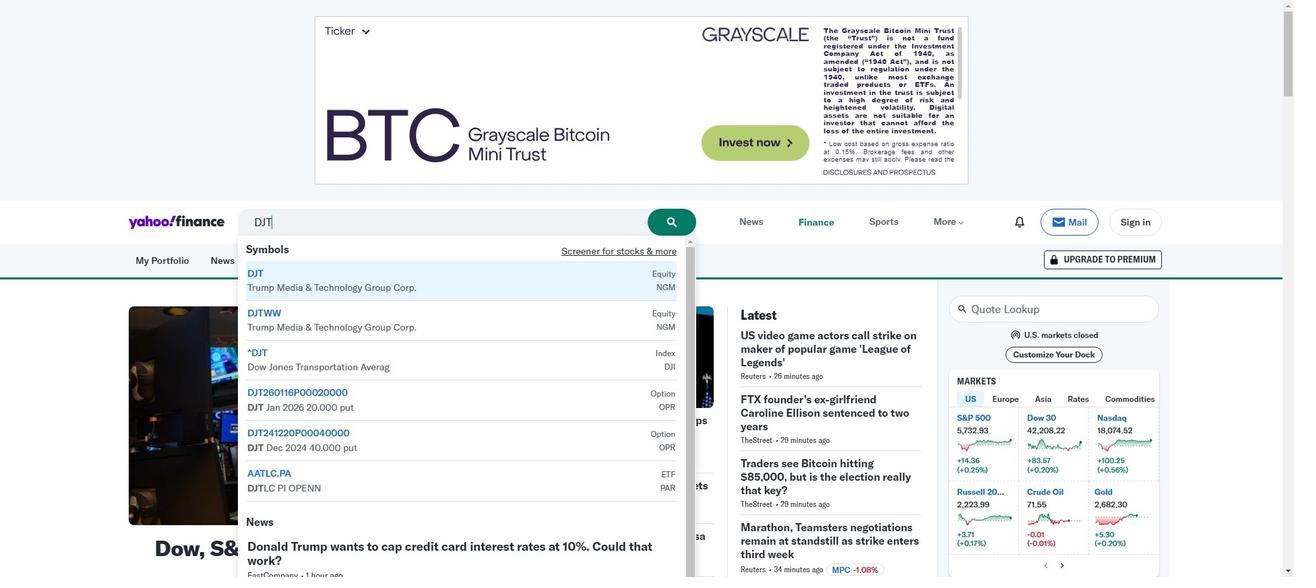 Task type: describe. For each thing, give the bounding box(es) containing it.
4 option from the top
[[246, 381, 677, 421]]

5 option from the top
[[246, 421, 677, 462]]

investors weighed a notable dip in consumer sentiment, but it didn't sour the mood on wall street. image
[[129, 307, 517, 526]]

advertisement element
[[314, 16, 968, 185]]

trump's trade protectionism keeps intensifying image
[[533, 307, 714, 408]]

Search for news, symbols or companies text field
[[238, 209, 696, 236]]

3 option from the top
[[246, 341, 677, 381]]

6 option from the top
[[246, 462, 677, 502]]

2 option from the top
[[246, 301, 677, 341]]



Task type: vqa. For each thing, say whether or not it's contained in the screenshot.
Checkbox
no



Task type: locate. For each thing, give the bounding box(es) containing it.
toolbar
[[1008, 209, 1162, 236]]

article
[[533, 307, 714, 468]]

list box
[[238, 262, 685, 502]]

search image
[[667, 217, 678, 228]]

option
[[246, 262, 677, 301], [246, 301, 677, 341], [246, 341, 677, 381], [246, 381, 677, 421], [246, 421, 677, 462], [246, 462, 677, 502]]

Quote Lookup text field
[[949, 296, 1160, 323]]

None search field
[[238, 209, 696, 578]]

tab list
[[957, 391, 1294, 407]]

prev image
[[1041, 561, 1052, 572]]

1 option from the top
[[246, 262, 677, 301]]

None search field
[[949, 296, 1160, 323]]



